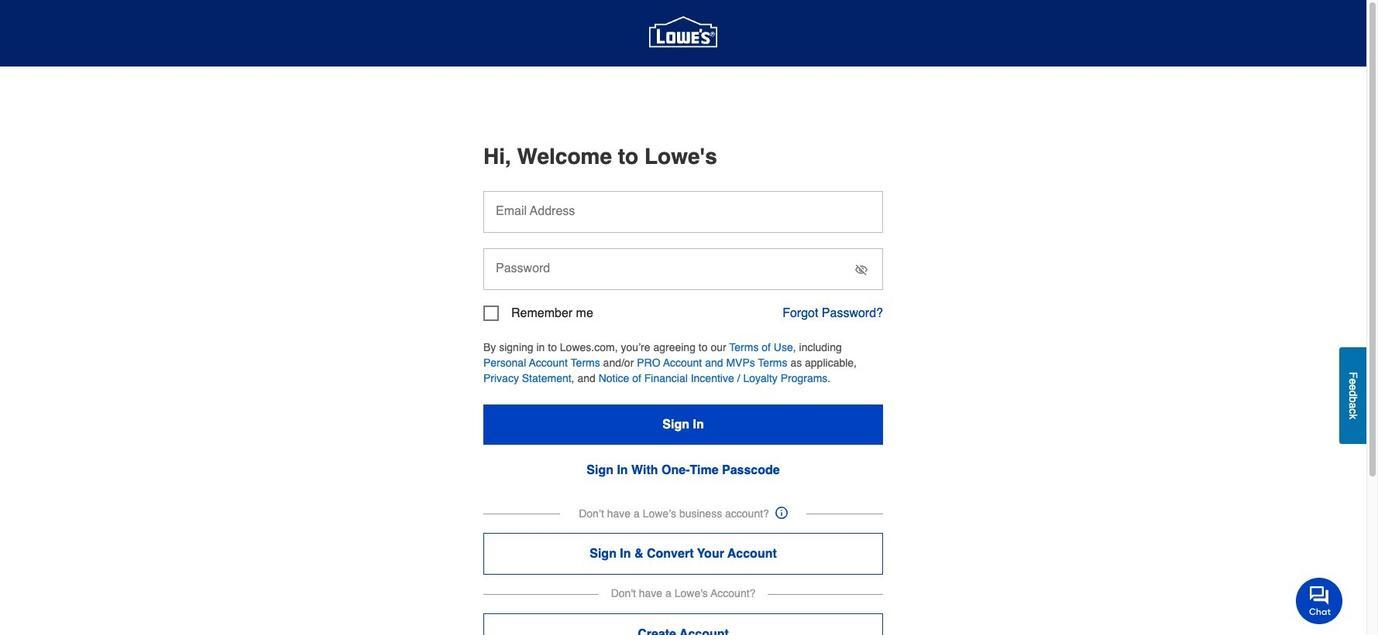 Task type: vqa. For each thing, say whether or not it's contained in the screenshot.
password password field at the top of the page
yes



Task type: describe. For each thing, give the bounding box(es) containing it.
show password image
[[855, 264, 868, 277]]

password password field
[[483, 249, 883, 290]]

Email text field
[[483, 191, 883, 233]]



Task type: locate. For each thing, give the bounding box(es) containing it.
remember me element
[[483, 306, 593, 321]]

chat invite button image
[[1296, 578, 1343, 625]]

tooltip button image
[[775, 507, 788, 520]]

lowe's home improvement logo image
[[649, 0, 717, 67]]



